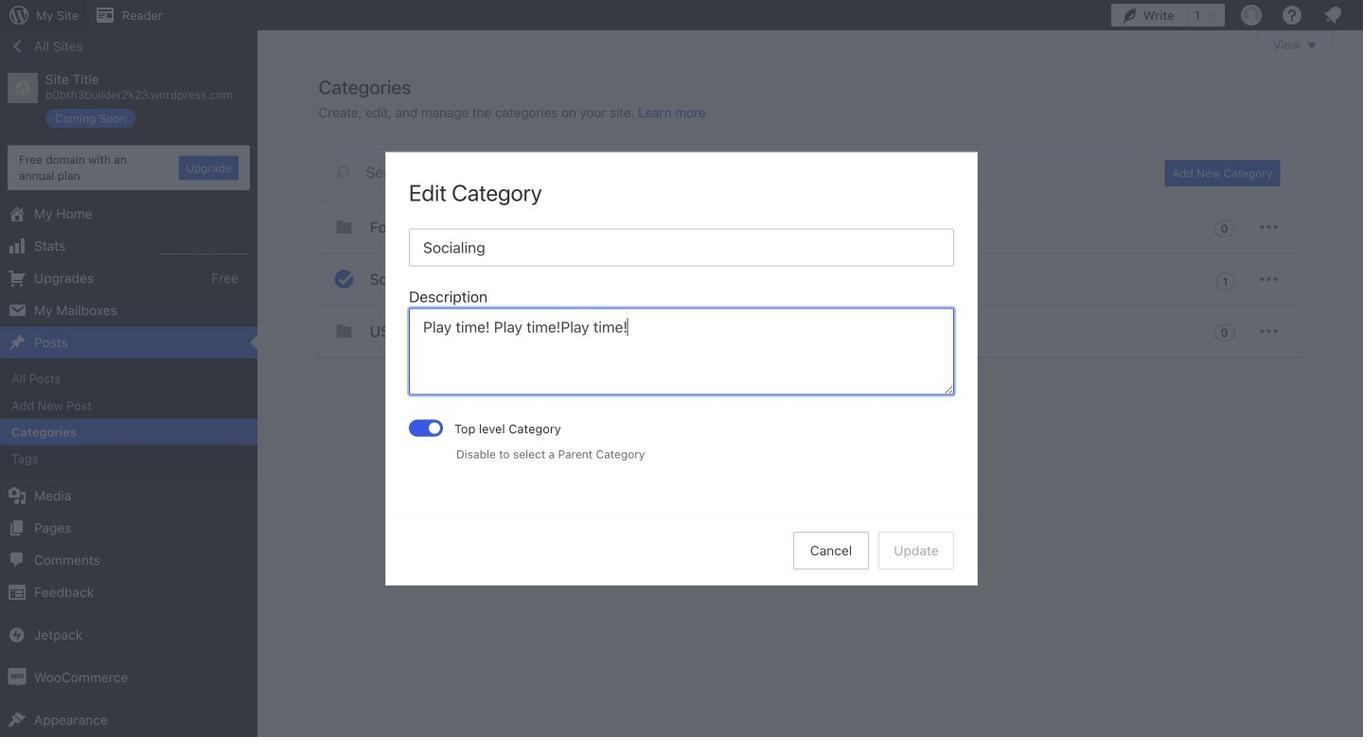Task type: locate. For each thing, give the bounding box(es) containing it.
0 vertical spatial toggle menu image
[[1258, 216, 1281, 239]]

main content
[[319, 30, 1334, 358]]

2 toggle menu image from the top
[[1258, 268, 1281, 291]]

toggle menu image
[[1258, 320, 1281, 343]]

dialog
[[386, 153, 978, 585]]

img image
[[8, 669, 27, 688]]

help image
[[1282, 4, 1304, 27]]

toggle menu image
[[1258, 216, 1281, 239], [1258, 268, 1281, 291]]

manage your notifications image
[[1322, 4, 1345, 27]]

list item
[[1355, 97, 1364, 166], [1355, 195, 1364, 284], [1355, 284, 1364, 373], [1355, 373, 1364, 443]]

group
[[409, 285, 955, 401]]

toggle menu image for socialing icon
[[1258, 268, 1281, 291]]

None text field
[[409, 308, 955, 395]]

None search field
[[319, 145, 1143, 200]]

1 toggle menu image from the top
[[1258, 216, 1281, 239]]

row
[[319, 202, 1304, 358]]

2 list item from the top
[[1355, 195, 1364, 284]]

New Category Name text field
[[409, 229, 955, 266]]

1 vertical spatial toggle menu image
[[1258, 268, 1281, 291]]

socialing image
[[333, 268, 356, 291]]



Task type: vqa. For each thing, say whether or not it's contained in the screenshot.
Toggle menu image related to Socialing icon
yes



Task type: describe. For each thing, give the bounding box(es) containing it.
folder image
[[333, 216, 356, 239]]

closed image
[[1308, 43, 1318, 49]]

update your profile, personal settings, and more image
[[1241, 4, 1264, 27]]

4 list item from the top
[[1355, 373, 1364, 443]]

1 list item from the top
[[1355, 97, 1364, 166]]

3 list item from the top
[[1355, 284, 1364, 373]]

usc image
[[333, 320, 356, 343]]

toggle menu image for folder icon
[[1258, 216, 1281, 239]]

highest hourly views 0 image
[[160, 243, 250, 255]]



